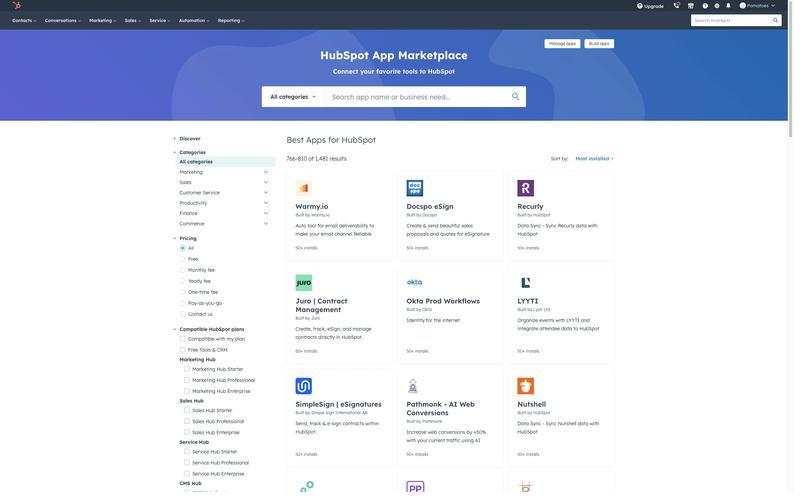 Task type: locate. For each thing, give the bounding box(es) containing it.
customer
[[180, 190, 202, 196]]

lyyti built by lyyti ltd
[[518, 297, 550, 312]]

built inside lyyti built by lyyti ltd
[[518, 307, 526, 312]]

0 horizontal spatial categories
[[187, 159, 213, 165]]

service hub professional
[[192, 460, 249, 466]]

juro down management
[[311, 316, 320, 321]]

fee right time
[[211, 289, 218, 295]]

| up international
[[336, 400, 338, 408]]

2 horizontal spatial and
[[581, 317, 590, 323]]

0 horizontal spatial sales link
[[121, 11, 145, 30]]

1 horizontal spatial categories
[[279, 93, 308, 100]]

fee up time
[[203, 278, 211, 284]]

2 vertical spatial fee
[[211, 289, 218, 295]]

beautiful
[[440, 223, 460, 229]]

to right attendee
[[573, 325, 578, 332]]

built inside pathmonk - ai web conversions built by pathmonk
[[407, 419, 415, 424]]

for down sales
[[457, 231, 464, 237]]

identity for the internet
[[407, 317, 460, 323]]

hub for sales hub enterprise
[[206, 429, 215, 436]]

enterprise for service hub enterprise
[[221, 471, 244, 477]]

0 vertical spatial fee
[[208, 267, 215, 273]]

1 vertical spatial compatible
[[188, 336, 215, 342]]

caret image inside discover dropdown button
[[174, 137, 175, 140]]

hubspot inside data sync - sync nutshell data with hubspot
[[518, 429, 538, 435]]

data inside data sync - sync nutshell data with hubspot
[[518, 420, 529, 427]]

2 vertical spatial &
[[322, 420, 326, 427]]

0 vertical spatial caret image
[[173, 151, 176, 153]]

help button
[[699, 0, 711, 11]]

hub right cms
[[192, 480, 202, 487]]

all inside pricing group
[[188, 245, 194, 251]]

fee right monthly
[[208, 267, 215, 273]]

fee for monthly fee
[[208, 267, 215, 273]]

1 vertical spatial data
[[561, 325, 572, 332]]

by up create,
[[305, 316, 310, 321]]

professional
[[227, 377, 255, 383], [216, 418, 244, 425], [221, 460, 249, 466]]

1 vertical spatial all
[[180, 159, 186, 165]]

data inside 'organize events with lyyti and integrate attendee data to hubspot'
[[561, 325, 572, 332]]

hub down marketing hub professional
[[217, 388, 226, 394]]

1 horizontal spatial contracts
[[343, 420, 364, 427]]

data down recurly built by hubspot
[[518, 223, 529, 229]]

1 horizontal spatial marketing link
[[175, 167, 276, 177]]

50 for juro | contract management
[[296, 349, 300, 354]]

0 vertical spatial lyyti
[[518, 297, 538, 305]]

juro up create,
[[296, 297, 311, 305]]

free up monthly
[[188, 256, 198, 262]]

50 + installs
[[296, 245, 317, 250], [407, 245, 428, 250], [518, 245, 539, 250], [296, 349, 317, 354], [407, 349, 428, 354], [518, 349, 539, 354], [296, 452, 317, 457], [407, 452, 428, 457], [518, 452, 539, 457]]

esign
[[434, 202, 454, 211]]

marketing hub starter
[[192, 366, 243, 372]]

by inside 'docspo esign built by docspo'
[[416, 212, 421, 217]]

contracts inside create, track, esign, and manage contracts directly in hubspot.
[[296, 334, 317, 340]]

0 vertical spatial enterprise
[[227, 388, 250, 394]]

marketing link
[[85, 11, 121, 30], [175, 167, 276, 177]]

hub up service hub professional
[[210, 449, 220, 455]]

| for esignatures
[[336, 400, 338, 408]]

marketing for top marketing link
[[89, 18, 113, 23]]

installed
[[589, 156, 609, 162]]

starter up service hub professional
[[221, 449, 237, 455]]

built inside juro | contract management built by juro
[[296, 316, 304, 321]]

0 horizontal spatial apps
[[566, 41, 576, 46]]

1 vertical spatial -
[[444, 400, 447, 408]]

0 horizontal spatial &
[[212, 347, 216, 353]]

best
[[287, 135, 304, 145]]

50 + installs for simplesign | esignatures
[[296, 452, 317, 457]]

email
[[325, 223, 338, 229], [321, 231, 333, 237]]

docspo up send
[[422, 212, 437, 217]]

50 + installs for recurly
[[518, 245, 539, 250]]

manage
[[353, 326, 372, 332]]

2 apps from the left
[[600, 41, 610, 46]]

by inside warmy.io built by warmy.io
[[305, 212, 310, 217]]

hub down service hub professional
[[210, 471, 220, 477]]

1 horizontal spatial all
[[188, 245, 194, 251]]

1 vertical spatial caret image
[[173, 237, 176, 239]]

commerce link
[[175, 218, 276, 229]]

1 vertical spatial recurly
[[558, 223, 575, 229]]

and
[[430, 231, 439, 237], [581, 317, 590, 323], [343, 326, 351, 332]]

fee
[[208, 267, 215, 273], [203, 278, 211, 284], [211, 289, 218, 295]]

starter up marketing hub professional
[[227, 366, 243, 372]]

50 + installs for pathmonk - ai web conversions
[[407, 452, 428, 457]]

- down recurly built by hubspot
[[542, 223, 544, 229]]

menu
[[632, 0, 780, 11]]

1 vertical spatial nutshell
[[558, 420, 576, 427]]

0 vertical spatial data
[[576, 223, 587, 229]]

by inside simplesign | esignatures built by simple sign international ab
[[305, 410, 310, 415]]

enterprise down service hub professional
[[221, 471, 244, 477]]

compatible hubspot plans
[[180, 326, 244, 332]]

1 horizontal spatial hubspot.
[[342, 334, 363, 340]]

1 vertical spatial all categories
[[180, 159, 213, 165]]

caret image inside compatible hubspot plans dropdown button
[[173, 328, 176, 330]]

docspo up create
[[407, 202, 432, 211]]

hub down sales hub starter
[[206, 418, 215, 425]]

your left favorite at the top of the page
[[360, 67, 374, 75]]

sign
[[326, 410, 334, 415]]

auto tool for email deliverability to make your email channel reliable
[[296, 223, 374, 237]]

0 horizontal spatial your
[[309, 231, 320, 237]]

lyyti right events
[[566, 317, 580, 323]]

| left contract
[[313, 297, 315, 305]]

all categories inside 'popup button'
[[270, 93, 308, 100]]

1 horizontal spatial |
[[336, 400, 338, 408]]

as-
[[199, 300, 206, 306]]

hub for sales hub starter
[[206, 407, 215, 414]]

0 vertical spatial &
[[423, 223, 426, 229]]

okta left prod
[[407, 297, 423, 305]]

contracts down create,
[[296, 334, 317, 340]]

0 horizontal spatial to
[[369, 223, 374, 229]]

service up service hub starter
[[180, 439, 198, 445]]

hub for marketing hub enterprise
[[217, 388, 226, 394]]

1 horizontal spatial &
[[322, 420, 326, 427]]

2 horizontal spatial &
[[423, 223, 426, 229]]

data sync - sync recurly data with hubspot
[[518, 223, 597, 237]]

2 vertical spatial data
[[578, 420, 588, 427]]

recurly inside data sync - sync recurly data with hubspot
[[558, 223, 575, 229]]

0 horizontal spatial hubspot.
[[296, 429, 317, 435]]

hub for service hub enterprise
[[210, 471, 220, 477]]

internet
[[442, 317, 460, 323]]

by up identity
[[416, 307, 421, 312]]

free inside pricing group
[[188, 256, 198, 262]]

1 vertical spatial free
[[188, 347, 198, 353]]

productivity link
[[175, 198, 276, 208]]

2 vertical spatial your
[[417, 437, 428, 443]]

contracts down international
[[343, 420, 364, 427]]

50 + installs for nutshell
[[518, 452, 539, 457]]

build
[[589, 41, 599, 46]]

0 vertical spatial free
[[188, 256, 198, 262]]

all categories
[[270, 93, 308, 100], [180, 159, 213, 165]]

+ for warmy.io
[[300, 245, 303, 250]]

0 horizontal spatial lyyti
[[518, 297, 538, 305]]

0 vertical spatial pathmonk
[[407, 400, 442, 408]]

enterprise down marketing hub professional
[[227, 388, 250, 394]]

email left channel
[[321, 231, 333, 237]]

50 for recurly
[[518, 245, 522, 250]]

service
[[150, 18, 167, 23], [203, 190, 220, 196], [180, 439, 198, 445], [192, 449, 209, 455], [192, 460, 209, 466], [192, 471, 209, 477]]

installs for recurly
[[526, 245, 539, 250]]

compatible up tools
[[188, 336, 215, 342]]

sales hub
[[180, 398, 204, 404]]

within
[[365, 420, 379, 427]]

by inside increase web conversions by +50% with your current traffic using ai
[[467, 429, 472, 435]]

starter up the sales hub professional
[[216, 407, 232, 414]]

50 + installs for okta prod workflows
[[407, 349, 428, 354]]

1 vertical spatial fee
[[203, 278, 211, 284]]

2 horizontal spatial your
[[417, 437, 428, 443]]

free up marketing hub at the left bottom
[[188, 347, 198, 353]]

compatible for compatible hubspot plans
[[180, 326, 207, 332]]

1 vertical spatial caret image
[[173, 328, 176, 330]]

hub up sales hub starter
[[194, 398, 204, 404]]

0 vertical spatial |
[[313, 297, 315, 305]]

ai
[[449, 400, 457, 408], [475, 437, 480, 443]]

yearly fee
[[188, 278, 211, 284]]

1 vertical spatial data
[[518, 420, 529, 427]]

1 caret image from the top
[[173, 151, 176, 153]]

2 caret image from the top
[[173, 237, 176, 239]]

apps inside manage apps "link"
[[566, 41, 576, 46]]

service for service hub professional
[[192, 460, 209, 466]]

service for service hub enterprise
[[192, 471, 209, 477]]

built
[[296, 212, 304, 217], [407, 212, 415, 217], [518, 212, 526, 217], [407, 307, 415, 312], [518, 307, 526, 312], [296, 316, 304, 321], [296, 410, 304, 415], [518, 410, 526, 415], [407, 419, 415, 424]]

your down tool
[[309, 231, 320, 237]]

you-
[[206, 300, 216, 306]]

& for send, track & e-sign contracts within hubspot.
[[322, 420, 326, 427]]

by left lyyti
[[527, 307, 532, 312]]

1 vertical spatial warmy.io
[[311, 212, 330, 217]]

hubspot. down the manage
[[342, 334, 363, 340]]

1 vertical spatial your
[[309, 231, 320, 237]]

2 vertical spatial professional
[[221, 460, 249, 466]]

data inside data sync - sync nutshell data with hubspot
[[578, 420, 588, 427]]

esign,
[[327, 326, 341, 332]]

nutshell inside data sync - sync nutshell data with hubspot
[[558, 420, 576, 427]]

0 vertical spatial all
[[270, 93, 277, 100]]

your down increase
[[417, 437, 428, 443]]

| inside simplesign | esignatures built by simple sign international ab
[[336, 400, 338, 408]]

with inside increase web conversions by +50% with your current traffic using ai
[[407, 437, 416, 443]]

calling icon button
[[671, 1, 682, 10]]

email up channel
[[325, 223, 338, 229]]

& for free tools & crm
[[212, 347, 216, 353]]

caret image left categories
[[173, 151, 176, 153]]

categories inside 'popup button'
[[279, 93, 308, 100]]

lyyti up lyyti
[[518, 297, 538, 305]]

with inside 'organize events with lyyti and integrate attendee data to hubspot'
[[556, 317, 565, 323]]

data inside data sync - sync recurly data with hubspot
[[576, 223, 587, 229]]

pathmonk down conversions
[[422, 419, 442, 424]]

2 vertical spatial -
[[542, 420, 544, 427]]

by up create
[[416, 212, 421, 217]]

installs
[[304, 245, 317, 250], [415, 245, 428, 250], [526, 245, 539, 250], [304, 349, 317, 354], [415, 349, 428, 354], [526, 349, 539, 354], [304, 452, 317, 457], [415, 452, 428, 457], [526, 452, 539, 457]]

service left automation
[[150, 18, 167, 23]]

notifications image
[[725, 3, 731, 9]]

sort by:
[[551, 156, 568, 162]]

2 vertical spatial all
[[188, 245, 194, 251]]

ai left web
[[449, 400, 457, 408]]

contracts
[[296, 334, 317, 340], [343, 420, 364, 427]]

lyyti inside 'organize events with lyyti and integrate attendee data to hubspot'
[[566, 317, 580, 323]]

data inside data sync - sync recurly data with hubspot
[[518, 223, 529, 229]]

0 vertical spatial contracts
[[296, 334, 317, 340]]

hubspot.
[[342, 334, 363, 340], [296, 429, 317, 435]]

professional for service hub professional
[[221, 460, 249, 466]]

- inside data sync - sync nutshell data with hubspot
[[542, 420, 544, 427]]

hub down service hub starter
[[210, 460, 220, 466]]

2 data from the top
[[518, 420, 529, 427]]

1 vertical spatial okta
[[422, 307, 432, 312]]

hub up marketing hub enterprise
[[217, 377, 226, 383]]

installs for warmy.io
[[304, 245, 317, 250]]

0 vertical spatial okta
[[407, 297, 423, 305]]

0 vertical spatial caret image
[[174, 137, 175, 140]]

by
[[305, 212, 310, 217], [416, 212, 421, 217], [527, 212, 532, 217], [416, 307, 421, 312], [527, 307, 532, 312], [305, 316, 310, 321], [305, 410, 310, 415], [527, 410, 532, 415], [416, 419, 421, 424], [467, 429, 472, 435]]

docspo
[[407, 202, 432, 211], [422, 212, 437, 217]]

0 vertical spatial your
[[360, 67, 374, 75]]

1 data from the top
[[518, 223, 529, 229]]

1 horizontal spatial your
[[360, 67, 374, 75]]

2 vertical spatial to
[[573, 325, 578, 332]]

50 for docspo esign
[[407, 245, 411, 250]]

marketing for marketing hub enterprise
[[192, 388, 215, 394]]

upgrade image
[[637, 3, 643, 9]]

to up reliable
[[369, 223, 374, 229]]

by inside recurly built by hubspot
[[527, 212, 532, 217]]

by up tool
[[305, 212, 310, 217]]

+ for simplesign | esignatures
[[300, 452, 303, 457]]

0 vertical spatial recurly
[[518, 202, 543, 211]]

contacts
[[12, 18, 33, 23]]

monthly fee
[[188, 267, 215, 273]]

professional up marketing hub enterprise
[[227, 377, 255, 383]]

menu item
[[669, 0, 670, 11]]

1 vertical spatial pathmonk
[[422, 419, 442, 424]]

compatible down contact
[[180, 326, 207, 332]]

professional up sales hub enterprise
[[216, 418, 244, 425]]

data for recurly
[[518, 223, 529, 229]]

to right tools
[[420, 67, 426, 75]]

1 vertical spatial sales link
[[175, 177, 276, 188]]

caret image for compatible hubspot plans
[[173, 328, 176, 330]]

1 horizontal spatial to
[[420, 67, 426, 75]]

hub down the sales hub professional
[[206, 429, 215, 436]]

to
[[420, 67, 426, 75], [369, 223, 374, 229], [573, 325, 578, 332]]

hub for cms hub
[[192, 480, 202, 487]]

marketing for marketing hub professional
[[192, 377, 215, 383]]

crm
[[217, 347, 228, 353]]

hubspot
[[320, 48, 369, 62], [428, 67, 455, 75], [342, 135, 376, 145], [533, 212, 551, 217], [518, 231, 538, 237], [579, 325, 600, 332], [209, 326, 230, 332], [533, 410, 551, 415], [518, 429, 538, 435]]

compatible inside compatible hubspot plans dropdown button
[[180, 326, 207, 332]]

hubspot image
[[12, 1, 21, 10]]

hub up the sales hub professional
[[206, 407, 215, 414]]

data down nutshell built by hubspot
[[518, 420, 529, 427]]

compatible with my plan
[[188, 336, 245, 342]]

1 vertical spatial contracts
[[343, 420, 364, 427]]

0 vertical spatial nutshell
[[518, 400, 546, 408]]

installs for okta prod workflows
[[415, 349, 428, 354]]

free for free
[[188, 256, 198, 262]]

| inside juro | contract management built by juro
[[313, 297, 315, 305]]

for right tool
[[318, 223, 324, 229]]

and inside create & send beautiful sales proposals and quotes for esignature
[[430, 231, 439, 237]]

recurly
[[518, 202, 543, 211], [558, 223, 575, 229]]

caret image inside pricing dropdown button
[[173, 237, 176, 239]]

built inside simplesign | esignatures built by simple sign international ab
[[296, 410, 304, 415]]

hub down free tools & crm at the left of page
[[206, 356, 216, 363]]

1 vertical spatial |
[[336, 400, 338, 408]]

+ for docspo esign
[[411, 245, 414, 250]]

1 horizontal spatial recurly
[[558, 223, 575, 229]]

pathmonk up increase
[[407, 400, 442, 408]]

pricing group
[[180, 243, 276, 320]]

50 + installs for juro | contract management
[[296, 349, 317, 354]]

& left "e-"
[[322, 420, 326, 427]]

service up cms hub
[[192, 471, 209, 477]]

& inside the compatible hubspot plans group
[[212, 347, 216, 353]]

hubspot. down send,
[[296, 429, 317, 435]]

2 free from the top
[[188, 347, 198, 353]]

ai down '+50%' in the right of the page
[[475, 437, 480, 443]]

apps inside build apps link
[[600, 41, 610, 46]]

free
[[188, 256, 198, 262], [188, 347, 198, 353]]

+
[[300, 245, 303, 250], [411, 245, 414, 250], [522, 245, 525, 250], [300, 349, 303, 354], [411, 349, 414, 354], [522, 349, 525, 354], [300, 452, 303, 457], [411, 452, 414, 457], [522, 452, 525, 457]]

for right the apps on the top of the page
[[328, 135, 339, 145]]

increase
[[407, 429, 426, 435]]

starter for service hub starter
[[221, 449, 237, 455]]

0 horizontal spatial contracts
[[296, 334, 317, 340]]

marketing hub enterprise
[[192, 388, 250, 394]]

enterprise down the sales hub professional
[[216, 429, 239, 436]]

by up using
[[467, 429, 472, 435]]

okta prod workflows built by okta
[[407, 297, 480, 312]]

search button
[[770, 14, 782, 26]]

& left crm
[[212, 347, 216, 353]]

0 horizontal spatial marketing link
[[85, 11, 121, 30]]

hub for sales hub professional
[[206, 418, 215, 425]]

compatible for compatible with my plan
[[188, 336, 215, 342]]

enterprise for marketing hub enterprise
[[227, 388, 250, 394]]

hubspot inside 'organize events with lyyti and integrate attendee data to hubspot'
[[579, 325, 600, 332]]

& left send
[[423, 223, 426, 229]]

search image
[[773, 18, 778, 23]]

- left web
[[444, 400, 447, 408]]

caret image
[[174, 137, 175, 140], [173, 328, 176, 330]]

1 vertical spatial &
[[212, 347, 216, 353]]

1 vertical spatial lyyti
[[566, 317, 580, 323]]

contracts for esignatures
[[343, 420, 364, 427]]

installs for docspo esign
[[415, 245, 428, 250]]

by up data sync - sync nutshell data with hubspot
[[527, 410, 532, 415]]

1 horizontal spatial lyyti
[[566, 317, 580, 323]]

marketing hub
[[180, 356, 216, 363]]

- for recurly
[[542, 223, 544, 229]]

one-
[[188, 289, 199, 295]]

service down service hub starter
[[192, 460, 209, 466]]

50
[[296, 245, 300, 250], [407, 245, 411, 250], [518, 245, 522, 250], [296, 349, 300, 354], [407, 349, 411, 354], [518, 349, 522, 354], [296, 452, 300, 457], [407, 452, 411, 457], [518, 452, 522, 457]]

free inside the compatible hubspot plans group
[[188, 347, 198, 353]]

tyler black image
[[740, 2, 746, 9]]

send,
[[296, 420, 308, 427]]

1 horizontal spatial all categories
[[270, 93, 308, 100]]

1 vertical spatial ai
[[475, 437, 480, 443]]

1 horizontal spatial nutshell
[[558, 420, 576, 427]]

hub for marketing hub starter
[[217, 366, 226, 372]]

current
[[429, 437, 445, 443]]

hub up service hub starter
[[199, 439, 209, 445]]

0 horizontal spatial all categories
[[180, 159, 213, 165]]

| for contract
[[313, 297, 315, 305]]

hub for marketing hub
[[206, 356, 216, 363]]

1 horizontal spatial and
[[430, 231, 439, 237]]

by inside nutshell built by hubspot
[[527, 410, 532, 415]]

pathmonk - ai web conversions built by pathmonk
[[407, 400, 475, 424]]

- inside pathmonk - ai web conversions built by pathmonk
[[444, 400, 447, 408]]

caret image left pricing
[[173, 237, 176, 239]]

0 vertical spatial starter
[[227, 366, 243, 372]]

1 vertical spatial professional
[[216, 418, 244, 425]]

0 vertical spatial data
[[518, 223, 529, 229]]

reliable
[[354, 231, 372, 237]]

& inside send, track & e-sign contracts within hubspot.
[[322, 420, 326, 427]]

apps right manage
[[566, 41, 576, 46]]

plans
[[231, 326, 244, 332]]

lyyti
[[533, 307, 543, 312]]

1 vertical spatial categories
[[187, 159, 213, 165]]

0 vertical spatial categories
[[279, 93, 308, 100]]

data
[[518, 223, 529, 229], [518, 420, 529, 427]]

- inside data sync - sync recurly data with hubspot
[[542, 223, 544, 229]]

for inside auto tool for email deliverability to make your email channel reliable
[[318, 223, 324, 229]]

installs for juro | contract management
[[304, 349, 317, 354]]

2 vertical spatial starter
[[221, 449, 237, 455]]

with inside data sync - sync recurly data with hubspot
[[588, 223, 597, 229]]

apps right build
[[600, 41, 610, 46]]

50 for okta prod workflows
[[407, 349, 411, 354]]

50 for lyyti
[[518, 349, 522, 354]]

by inside pathmonk - ai web conversions built by pathmonk
[[416, 419, 421, 424]]

1 vertical spatial to
[[369, 223, 374, 229]]

1 vertical spatial hubspot.
[[296, 429, 317, 435]]

1 apps from the left
[[566, 41, 576, 46]]

by left simple
[[305, 410, 310, 415]]

okta down prod
[[422, 307, 432, 312]]

productivity
[[180, 200, 207, 206]]

0 vertical spatial professional
[[227, 377, 255, 383]]

2 horizontal spatial to
[[573, 325, 578, 332]]

prod
[[426, 297, 442, 305]]

- down nutshell built by hubspot
[[542, 420, 544, 427]]

professional up service hub enterprise
[[221, 460, 249, 466]]

customer service
[[180, 190, 220, 196]]

traffic
[[446, 437, 460, 443]]

pomatoes
[[747, 3, 769, 8]]

caret image for pricing
[[173, 237, 176, 239]]

automation
[[179, 18, 206, 23]]

service down service hub
[[192, 449, 209, 455]]

service for service
[[150, 18, 167, 23]]

caret image inside categories "dropdown button"
[[173, 151, 176, 153]]

caret image
[[173, 151, 176, 153], [173, 237, 176, 239]]

organize events with lyyti and integrate attendee data to hubspot
[[518, 317, 600, 332]]

lyyti inside lyyti built by lyyti ltd
[[518, 297, 538, 305]]

50 for simplesign | esignatures
[[296, 452, 300, 457]]

1 vertical spatial enterprise
[[216, 429, 239, 436]]

most
[[576, 156, 587, 162]]

contracts inside send, track & e-sign contracts within hubspot.
[[343, 420, 364, 427]]

1 vertical spatial email
[[321, 231, 333, 237]]

2 vertical spatial enterprise
[[221, 471, 244, 477]]

0 horizontal spatial ai
[[449, 400, 457, 408]]

1 free from the top
[[188, 256, 198, 262]]

by up data sync - sync recurly data with hubspot
[[527, 212, 532, 217]]

service hub
[[180, 439, 209, 445]]

0 vertical spatial warmy.io
[[296, 202, 328, 211]]

sales for sales hub professional
[[192, 418, 204, 425]]

2 vertical spatial and
[[343, 326, 351, 332]]

professional for marketing hub professional
[[227, 377, 255, 383]]

1 vertical spatial starter
[[216, 407, 232, 414]]

enterprise
[[227, 388, 250, 394], [216, 429, 239, 436], [221, 471, 244, 477]]

1 horizontal spatial ai
[[475, 437, 480, 443]]

your
[[360, 67, 374, 75], [309, 231, 320, 237], [417, 437, 428, 443]]

service hub starter
[[192, 449, 237, 455]]

0 vertical spatial and
[[430, 231, 439, 237]]

hub up marketing hub professional
[[217, 366, 226, 372]]

by up increase
[[416, 419, 421, 424]]

built inside 'docspo esign built by docspo'
[[407, 212, 415, 217]]



Task type: vqa. For each thing, say whether or not it's contained in the screenshot.


Task type: describe. For each thing, give the bounding box(es) containing it.
categories button
[[173, 148, 276, 157]]

hub for marketing hub professional
[[217, 377, 226, 383]]

create, track, esign, and manage contracts directly in hubspot.
[[296, 326, 372, 340]]

marketing for marketing hub starter
[[192, 366, 215, 372]]

professional for sales hub professional
[[216, 418, 244, 425]]

ai inside increase web conversions by +50% with your current traffic using ai
[[475, 437, 480, 443]]

increase web conversions by +50% with your current traffic using ai
[[407, 429, 486, 443]]

app
[[372, 48, 394, 62]]

esignatures
[[340, 400, 382, 408]]

+ for lyyti
[[522, 349, 525, 354]]

settings image
[[714, 3, 720, 9]]

0 vertical spatial email
[[325, 223, 338, 229]]

to inside auto tool for email deliverability to make your email channel reliable
[[369, 223, 374, 229]]

free for free tools & crm
[[188, 347, 198, 353]]

conversions
[[407, 408, 448, 417]]

calling icon image
[[673, 3, 680, 9]]

built inside recurly built by hubspot
[[518, 212, 526, 217]]

connect
[[333, 67, 358, 75]]

0 vertical spatial juro
[[296, 297, 311, 305]]

starter for marketing hub starter
[[227, 366, 243, 372]]

e-
[[327, 420, 332, 427]]

enterprise for sales hub enterprise
[[216, 429, 239, 436]]

50 + installs for warmy.io
[[296, 245, 317, 250]]

1 horizontal spatial sales link
[[175, 177, 276, 188]]

service hub enterprise
[[192, 471, 244, 477]]

create & send beautiful sales proposals and quotes for esignature
[[407, 223, 490, 237]]

starter for sales hub starter
[[216, 407, 232, 414]]

pricing button
[[173, 234, 276, 243]]

sales hub professional
[[192, 418, 244, 425]]

50 for warmy.io
[[296, 245, 300, 250]]

contracts for contract
[[296, 334, 317, 340]]

create,
[[296, 326, 312, 332]]

settings link
[[713, 2, 721, 9]]

by inside "okta prod workflows built by okta"
[[416, 307, 421, 312]]

contact
[[188, 311, 206, 317]]

connect your favorite tools to hubspot
[[333, 67, 455, 75]]

quotes
[[440, 231, 456, 237]]

apps for manage apps
[[566, 41, 576, 46]]

marketplace
[[398, 48, 468, 62]]

hubspot inside recurly built by hubspot
[[533, 212, 551, 217]]

manage apps link
[[545, 39, 581, 48]]

of
[[308, 155, 314, 162]]

all inside 'popup button'
[[270, 93, 277, 100]]

data for nutshell
[[578, 420, 588, 427]]

fee for yearly fee
[[203, 278, 211, 284]]

esignature
[[465, 231, 490, 237]]

installs for simplesign | esignatures
[[304, 452, 317, 457]]

using
[[462, 437, 474, 443]]

compatible hubspot plans group
[[180, 344, 276, 492]]

ltd
[[544, 307, 550, 312]]

service for service hub
[[180, 439, 198, 445]]

track
[[309, 420, 321, 427]]

integrate
[[518, 325, 538, 332]]

sales hub starter
[[192, 407, 232, 414]]

notifications button
[[723, 0, 734, 11]]

discover button
[[174, 135, 276, 143]]

service for service hub starter
[[192, 449, 209, 455]]

+ for nutshell
[[522, 452, 525, 457]]

hubspot link
[[8, 1, 26, 10]]

0 vertical spatial docspo
[[407, 202, 432, 211]]

hubspot app marketplace link
[[320, 48, 468, 62]]

identity
[[407, 317, 425, 323]]

ai inside pathmonk - ai web conversions built by pathmonk
[[449, 400, 457, 408]]

hub for service hub professional
[[210, 460, 220, 466]]

automation link
[[175, 11, 214, 30]]

hub for sales hub
[[194, 398, 204, 404]]

your inside auto tool for email deliverability to make your email channel reliable
[[309, 231, 320, 237]]

0 vertical spatial to
[[420, 67, 426, 75]]

+50%
[[473, 429, 486, 435]]

auto
[[296, 223, 306, 229]]

menu containing pomatoes
[[632, 0, 780, 11]]

channel
[[335, 231, 352, 237]]

caret image for discover
[[174, 137, 175, 140]]

marketing for marketing hub
[[180, 356, 204, 363]]

installs for lyyti
[[526, 349, 539, 354]]

hubspot inside data sync - sync recurly data with hubspot
[[518, 231, 538, 237]]

apps for build apps
[[600, 41, 610, 46]]

installs for pathmonk - ai web conversions
[[415, 452, 428, 457]]

to inside 'organize events with lyyti and integrate attendee data to hubspot'
[[573, 325, 578, 332]]

cms
[[180, 480, 190, 487]]

Search app name or business need... search field
[[325, 86, 526, 107]]

warmy.io built by warmy.io
[[296, 202, 330, 217]]

management
[[296, 305, 341, 314]]

sales for sales hub
[[180, 398, 192, 404]]

data for nutshell
[[518, 420, 529, 427]]

Search HubSpot search field
[[691, 14, 776, 26]]

recurly inside recurly built by hubspot
[[518, 202, 543, 211]]

installs for nutshell
[[526, 452, 539, 457]]

hubspot inside compatible hubspot plans dropdown button
[[209, 326, 230, 332]]

conversions
[[438, 429, 465, 435]]

+ for okta prod workflows
[[411, 349, 414, 354]]

by inside juro | contract management built by juro
[[305, 316, 310, 321]]

events
[[539, 317, 554, 323]]

1 vertical spatial docspo
[[422, 212, 437, 217]]

one-time fee
[[188, 289, 218, 295]]

discover
[[180, 136, 200, 142]]

sales for sales hub starter
[[192, 407, 204, 414]]

hub for service hub starter
[[210, 449, 220, 455]]

workflows
[[444, 297, 480, 305]]

50 + installs for docspo esign
[[407, 245, 428, 250]]

sign
[[332, 420, 341, 427]]

sort
[[551, 156, 560, 162]]

contact us
[[188, 311, 213, 317]]

customer service link
[[175, 188, 276, 198]]

+ for recurly
[[522, 245, 525, 250]]

pay-as-you-go
[[188, 300, 222, 306]]

- for nutshell
[[542, 420, 544, 427]]

favorite
[[376, 67, 401, 75]]

and inside 'organize events with lyyti and integrate attendee data to hubspot'
[[581, 317, 590, 323]]

0 vertical spatial marketing link
[[85, 11, 121, 30]]

yearly
[[188, 278, 202, 284]]

service up 'productivity' 'link'
[[203, 190, 220, 196]]

most installed
[[576, 156, 609, 162]]

conversations link
[[41, 11, 85, 30]]

manage
[[549, 41, 565, 46]]

with inside data sync - sync nutshell data with hubspot
[[590, 420, 599, 427]]

us
[[208, 311, 213, 317]]

built inside "okta prod workflows built by okta"
[[407, 307, 415, 312]]

manage apps
[[549, 41, 576, 46]]

for left 'the' on the bottom right of page
[[426, 317, 432, 323]]

the
[[434, 317, 441, 323]]

results
[[330, 155, 347, 162]]

+ for juro | contract management
[[300, 349, 303, 354]]

docspo esign built by docspo
[[407, 202, 454, 217]]

hubspot. inside send, track & e-sign contracts within hubspot.
[[296, 429, 317, 435]]

finance
[[180, 210, 197, 216]]

data for recurly
[[576, 223, 587, 229]]

caret image for categories
[[173, 151, 176, 153]]

sales
[[461, 223, 473, 229]]

plan
[[235, 336, 245, 342]]

send, track & e-sign contracts within hubspot.
[[296, 420, 379, 435]]

built inside warmy.io built by warmy.io
[[296, 212, 304, 217]]

marketplaces image
[[688, 3, 694, 9]]

go
[[216, 300, 222, 306]]

by:
[[562, 156, 568, 162]]

1 vertical spatial marketing link
[[175, 167, 276, 177]]

your inside increase web conversions by +50% with your current traffic using ai
[[417, 437, 428, 443]]

and inside create, track, esign, and manage contracts directly in hubspot.
[[343, 326, 351, 332]]

for inside create & send beautiful sales proposals and quotes for esignature
[[457, 231, 464, 237]]

proposals
[[407, 231, 429, 237]]

1 vertical spatial juro
[[311, 316, 320, 321]]

hub for service hub
[[199, 439, 209, 445]]

conversations
[[45, 18, 78, 23]]

50 for nutshell
[[518, 452, 522, 457]]

& inside create & send beautiful sales proposals and quotes for esignature
[[423, 223, 426, 229]]

50 for pathmonk - ai web conversions
[[407, 452, 411, 457]]

commerce
[[180, 221, 204, 227]]

web
[[428, 429, 437, 435]]

50 + installs for lyyti
[[518, 349, 539, 354]]

nutshell inside nutshell built by hubspot
[[518, 400, 546, 408]]

1,481
[[315, 155, 328, 162]]

simplesign | esignatures built by simple sign international ab
[[296, 400, 382, 415]]

most installed button
[[571, 152, 614, 165]]

help image
[[702, 3, 708, 9]]

tools
[[403, 67, 418, 75]]

sales for sales hub enterprise
[[192, 429, 204, 436]]

marketing hub professional
[[192, 377, 255, 383]]

by inside lyyti built by lyyti ltd
[[527, 307, 532, 312]]

hubspot. inside create, track, esign, and manage contracts directly in hubspot.
[[342, 334, 363, 340]]

best apps for hubspot
[[287, 135, 376, 145]]

finance link
[[175, 208, 276, 218]]

built inside nutshell built by hubspot
[[518, 410, 526, 415]]

pricing
[[180, 235, 197, 242]]

hubspot inside nutshell built by hubspot
[[533, 410, 551, 415]]

juro | contract management built by juro
[[296, 297, 347, 321]]

+ for pathmonk - ai web conversions
[[411, 452, 414, 457]]

0 horizontal spatial all
[[180, 159, 186, 165]]

build apps
[[589, 41, 610, 46]]

sales hub enterprise
[[192, 429, 239, 436]]



